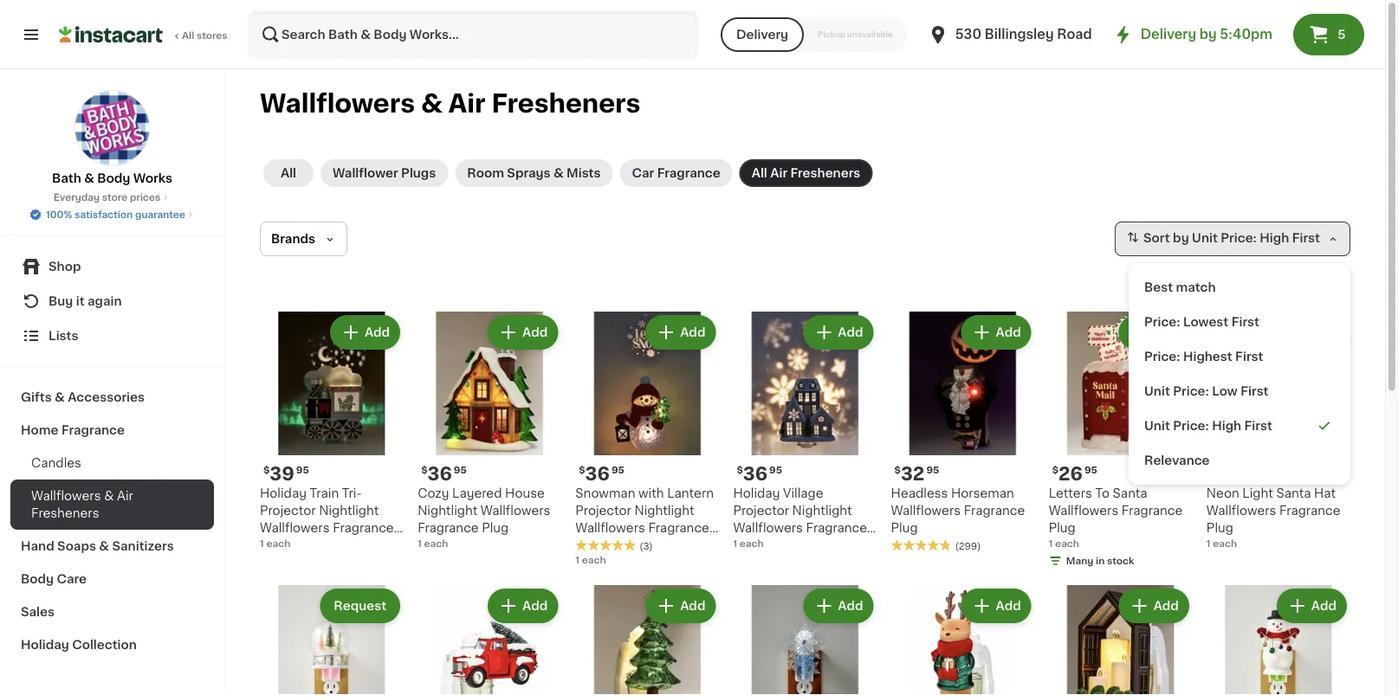 Task type: vqa. For each thing, say whether or not it's contained in the screenshot.
Nightlight
yes



Task type: locate. For each thing, give the bounding box(es) containing it.
& inside "hand soaps & sanitizers" link
[[99, 541, 109, 553]]

1 vertical spatial body
[[21, 573, 54, 586]]

$ inside $ 32 95
[[894, 466, 901, 475]]

lists link
[[10, 319, 214, 353]]

first right low
[[1241, 385, 1269, 398]]

100% satisfaction guarantee button
[[29, 204, 196, 222]]

2 $ from the left
[[421, 466, 427, 475]]

soaps
[[57, 541, 96, 553]]

horseman
[[951, 488, 1014, 500]]

projector inside holiday train tri- projector nightlight wallflowers fragrance plug
[[260, 505, 316, 517]]

sprays
[[507, 167, 551, 179]]

high
[[1260, 232, 1289, 244], [1212, 420, 1241, 432]]

&
[[421, 91, 442, 116], [553, 167, 564, 179], [84, 172, 94, 185], [55, 392, 65, 404], [104, 490, 114, 502], [99, 541, 109, 553]]

home fragrance link
[[10, 414, 214, 447]]

1 vertical spatial unit
[[1144, 385, 1170, 398]]

santa inside letters to santa wallflowers fragrance plug 1 each
[[1113, 488, 1147, 500]]

& right gifts
[[55, 392, 65, 404]]

0 horizontal spatial by
[[1173, 232, 1189, 244]]

fragrance inside neon light santa hat wallflowers fragrance plug 1 each
[[1279, 505, 1340, 517]]

fragrance right car
[[657, 167, 720, 179]]

1 inside neon light santa hat wallflowers fragrance plug 1 each
[[1207, 539, 1211, 549]]

holiday train tri- projector nightlight wallflowers fragrance plug
[[260, 488, 394, 552]]

sort by list box
[[1129, 263, 1350, 485]]

first up unit price: low first option
[[1235, 351, 1263, 363]]

unit price: low first
[[1144, 385, 1269, 398]]

unit inside the unit price: high first option
[[1144, 420, 1170, 432]]

3 projector from the left
[[733, 505, 789, 517]]

by inside field
[[1173, 232, 1189, 244]]

santa right to
[[1113, 488, 1147, 500]]

lowest
[[1183, 316, 1229, 328]]

price: inside option
[[1173, 420, 1209, 432]]

stock
[[1107, 557, 1134, 566]]

projector inside snowman with lantern projector nightlight wallflowers fragrance plug
[[575, 505, 631, 517]]

$ up "snowman"
[[579, 466, 585, 475]]

wallflowers down 'candles'
[[31, 490, 101, 502]]

2 horizontal spatial 1 each
[[733, 539, 764, 549]]

price: lowest first
[[1144, 316, 1260, 328]]

nightlight down with
[[634, 505, 694, 517]]

first inside field
[[1292, 232, 1320, 244]]

1 santa from the left
[[1113, 488, 1147, 500]]

$ inside $ 26 95
[[1052, 466, 1059, 475]]

0 horizontal spatial $ 36 95
[[421, 465, 467, 483]]

snowman
[[575, 488, 635, 500]]

& right soaps
[[99, 541, 109, 553]]

unit price: high first
[[1192, 232, 1320, 244], [1144, 420, 1272, 432]]

36 for cozy layered house nightlight wallflowers fragrance plug
[[427, 465, 452, 483]]

unit price: high first option
[[1136, 409, 1344, 444]]

95 up 'layered'
[[454, 466, 467, 475]]

fragrance down relevance at the right bottom
[[1122, 505, 1183, 517]]

by
[[1199, 28, 1217, 41], [1173, 232, 1189, 244]]

holiday inside holiday village projector nightlight wallflowers fragrance plug
[[733, 488, 780, 500]]

& inside bath & body works link
[[84, 172, 94, 185]]

high down low
[[1212, 420, 1241, 432]]

1 $ 36 95 from the left
[[421, 465, 467, 483]]

0 vertical spatial by
[[1199, 28, 1217, 41]]

layered
[[452, 488, 502, 500]]

fragrance inside holiday village projector nightlight wallflowers fragrance plug
[[806, 522, 867, 535]]

unit price: high first inside option
[[1144, 420, 1272, 432]]

wallflowers inside holiday village projector nightlight wallflowers fragrance plug
[[733, 522, 803, 535]]

headless
[[891, 488, 948, 500]]

2 horizontal spatial all
[[752, 167, 767, 179]]

0 horizontal spatial body
[[21, 573, 54, 586]]

by right sort
[[1173, 232, 1189, 244]]

wallflowers & air fresheners down search 'field'
[[260, 91, 640, 116]]

by for delivery
[[1199, 28, 1217, 41]]

Search field
[[249, 12, 696, 57]]

1 vertical spatial wallflowers & air fresheners
[[31, 490, 133, 520]]

3 36 from the left
[[743, 465, 768, 483]]

36 up 'cozy'
[[427, 465, 452, 483]]

unit inside unit price: low first option
[[1144, 385, 1170, 398]]

highest
[[1183, 351, 1232, 363]]

projector down village
[[733, 505, 789, 517]]

fragrance down 'horseman'
[[964, 505, 1025, 517]]

projector inside holiday village projector nightlight wallflowers fragrance plug
[[733, 505, 789, 517]]

price: up relevance at the right bottom
[[1173, 420, 1209, 432]]

many
[[1066, 557, 1094, 566]]

wallflowers & air fresheners
[[260, 91, 640, 116], [31, 490, 133, 520]]

$ 26 95
[[1052, 465, 1097, 483]]

2 $ 36 95 from the left
[[579, 465, 624, 483]]

$ for headless horseman wallflowers fragrance plug
[[894, 466, 901, 475]]

all left stores
[[182, 31, 194, 40]]

delivery by 5:40pm link
[[1113, 24, 1272, 45]]

$ up letters
[[1052, 466, 1059, 475]]

2 vertical spatial air
[[117, 490, 133, 502]]

all for all stores
[[182, 31, 194, 40]]

1 horizontal spatial 36
[[585, 465, 610, 483]]

95 for holiday village projector nightlight wallflowers fragrance plug
[[769, 466, 782, 475]]

projector down "snowman"
[[575, 505, 631, 517]]

body down the hand
[[21, 573, 54, 586]]

& up plugs
[[421, 91, 442, 116]]

wallflowers & air fresheners up soaps
[[31, 490, 133, 520]]

$ up holiday village projector nightlight wallflowers fragrance plug
[[737, 466, 743, 475]]

wallflowers inside letters to santa wallflowers fragrance plug 1 each
[[1049, 505, 1119, 517]]

hand soaps & sanitizers
[[21, 541, 174, 553]]

unit for the unit price: high first option
[[1144, 420, 1170, 432]]

2 horizontal spatial air
[[770, 167, 787, 179]]

1 vertical spatial by
[[1173, 232, 1189, 244]]

3 nightlight from the left
[[634, 505, 694, 517]]

1 horizontal spatial $ 36 95
[[579, 465, 624, 483]]

1 horizontal spatial all
[[281, 167, 296, 179]]

2 36 from the left
[[585, 465, 610, 483]]

6 $ from the left
[[737, 466, 743, 475]]

projector for 39
[[260, 505, 316, 517]]

$ for letters to santa wallflowers fragrance plug
[[1052, 466, 1059, 475]]

holiday down sales
[[21, 639, 69, 651]]

body
[[97, 172, 130, 185], [21, 573, 54, 586]]

(299)
[[955, 542, 981, 551]]

unit price: high first up "best match" option
[[1192, 232, 1320, 244]]

wallflowers down headless
[[891, 505, 961, 517]]

95 right 32
[[926, 466, 939, 475]]

95 up "snowman"
[[612, 466, 624, 475]]

$ 36 95 up 'cozy'
[[421, 465, 467, 483]]

1 horizontal spatial wallflowers & air fresheners
[[260, 91, 640, 116]]

$ up 'cozy'
[[421, 466, 427, 475]]

1 horizontal spatial body
[[97, 172, 130, 185]]

fragrance down lantern
[[648, 522, 709, 535]]

4 nightlight from the left
[[792, 505, 852, 517]]

0 horizontal spatial 1 each
[[260, 539, 290, 549]]

0 vertical spatial unit
[[1192, 232, 1218, 244]]

nightlight down village
[[792, 505, 852, 517]]

price:
[[1221, 232, 1257, 244], [1144, 316, 1180, 328], [1144, 351, 1180, 363], [1173, 385, 1209, 398], [1173, 420, 1209, 432]]

4 $ from the left
[[894, 466, 901, 475]]

& inside gifts & accessories link
[[55, 392, 65, 404]]

1
[[260, 539, 264, 549], [418, 539, 422, 549], [1049, 539, 1053, 549], [733, 539, 737, 549], [1207, 539, 1211, 549], [575, 555, 579, 565]]

match
[[1176, 282, 1216, 294]]

first up price: highest first option
[[1231, 316, 1260, 328]]

wallflowers inside "cozy layered house nightlight wallflowers fragrance plug 1 each"
[[481, 505, 550, 517]]

1 horizontal spatial fresheners
[[491, 91, 640, 116]]

0 horizontal spatial air
[[117, 490, 133, 502]]

by left 5:40pm at the right top
[[1199, 28, 1217, 41]]

0 horizontal spatial santa
[[1113, 488, 1147, 500]]

wallflowers down house
[[481, 505, 550, 517]]

530
[[955, 28, 982, 41]]

fresheners inside wallflowers & air fresheners
[[31, 508, 99, 520]]

3 $ 36 95 from the left
[[737, 465, 782, 483]]

product group containing request
[[260, 586, 404, 696]]

collection
[[72, 639, 137, 651]]

0 vertical spatial air
[[448, 91, 486, 116]]

holiday left village
[[733, 488, 780, 500]]

95 inside $ 32 95
[[926, 466, 939, 475]]

100%
[[46, 210, 72, 220]]

wallflowers down train
[[260, 522, 330, 535]]

product group containing 32
[[891, 312, 1035, 553]]

1 $ from the left
[[263, 466, 270, 475]]

5 95 from the left
[[1084, 466, 1097, 475]]

unit down "price: highest first"
[[1144, 385, 1170, 398]]

fragrance down village
[[806, 522, 867, 535]]

brands
[[271, 233, 315, 245]]

0 horizontal spatial fresheners
[[31, 508, 99, 520]]

2 nightlight from the left
[[418, 505, 478, 517]]

0 horizontal spatial all
[[182, 31, 194, 40]]

fragrance down tri- at the left bottom
[[333, 522, 394, 535]]

2 vertical spatial unit
[[1144, 420, 1170, 432]]

1 horizontal spatial air
[[448, 91, 486, 116]]

candles
[[31, 457, 81, 469]]

0 horizontal spatial holiday
[[21, 639, 69, 651]]

high up "best match" option
[[1260, 232, 1289, 244]]

wallflowers down "light"
[[1207, 505, 1276, 517]]

hat
[[1314, 488, 1336, 500]]

2 vertical spatial fresheners
[[31, 508, 99, 520]]

best match option
[[1136, 270, 1344, 305]]

95 right "39"
[[296, 466, 309, 475]]

mists
[[567, 167, 601, 179]]

nightlight inside holiday train tri- projector nightlight wallflowers fragrance plug
[[319, 505, 379, 517]]

4 95 from the left
[[926, 466, 939, 475]]

shop link
[[10, 249, 214, 284]]

0 horizontal spatial projector
[[260, 505, 316, 517]]

0 vertical spatial unit price: high first
[[1192, 232, 1320, 244]]

holiday village projector nightlight wallflowers fragrance plug
[[733, 488, 867, 552]]

1 95 from the left
[[296, 466, 309, 475]]

fragrance down the hat
[[1279, 505, 1340, 517]]

95 up holiday village projector nightlight wallflowers fragrance plug
[[769, 466, 782, 475]]

36
[[427, 465, 452, 483], [585, 465, 610, 483], [743, 465, 768, 483]]

fragrance down gifts & accessories
[[61, 424, 125, 437]]

nightlight down 'cozy'
[[418, 505, 478, 517]]

santa inside neon light santa hat wallflowers fragrance plug 1 each
[[1276, 488, 1311, 500]]

light
[[1242, 488, 1273, 500]]

2 horizontal spatial $ 36 95
[[737, 465, 782, 483]]

product group containing 39
[[260, 312, 404, 552]]

6 95 from the left
[[769, 466, 782, 475]]

in
[[1096, 557, 1105, 566]]

95 inside $ 26 95
[[1084, 466, 1097, 475]]

36 up "snowman"
[[585, 465, 610, 483]]

everyday
[[53, 193, 100, 202]]

wallflowers down "snowman"
[[575, 522, 645, 535]]

& right bath
[[84, 172, 94, 185]]

& left mists
[[553, 167, 564, 179]]

first up relevance option
[[1244, 420, 1272, 432]]

all
[[182, 31, 194, 40], [281, 167, 296, 179], [752, 167, 767, 179]]

wallflowers
[[260, 91, 415, 116], [31, 490, 101, 502], [481, 505, 550, 517], [891, 505, 961, 517], [1049, 505, 1119, 517], [1207, 505, 1276, 517], [260, 522, 330, 535], [575, 522, 645, 535], [733, 522, 803, 535]]

1 horizontal spatial santa
[[1276, 488, 1311, 500]]

store
[[102, 193, 128, 202]]

95 inside "$ 39 95"
[[296, 466, 309, 475]]

all right the "car fragrance"
[[752, 167, 767, 179]]

1 horizontal spatial high
[[1260, 232, 1289, 244]]

95
[[296, 466, 309, 475], [454, 466, 467, 475], [612, 466, 624, 475], [926, 466, 939, 475], [1084, 466, 1097, 475], [769, 466, 782, 475]]

delivery inside button
[[736, 29, 788, 41]]

3 $ from the left
[[579, 466, 585, 475]]

$ for snowman with lantern projector nightlight wallflowers fragrance plug
[[579, 466, 585, 475]]

2 horizontal spatial 36
[[743, 465, 768, 483]]

bath & body works link
[[52, 90, 172, 187]]

2 horizontal spatial holiday
[[733, 488, 780, 500]]

5 $ from the left
[[1052, 466, 1059, 475]]

36 up holiday village projector nightlight wallflowers fragrance plug
[[743, 465, 768, 483]]

all air fresheners link
[[739, 159, 873, 187]]

2 projector from the left
[[575, 505, 631, 517]]

& down candles link at the bottom left of the page
[[104, 490, 114, 502]]

5 button
[[1293, 14, 1364, 55]]

unit price: high first down unit price: low first
[[1144, 420, 1272, 432]]

0 horizontal spatial high
[[1212, 420, 1241, 432]]

$ up holiday train tri- projector nightlight wallflowers fragrance plug
[[263, 466, 270, 475]]

& inside wallflowers & air fresheners
[[104, 490, 114, 502]]

delivery for delivery by 5:40pm
[[1141, 28, 1196, 41]]

2 santa from the left
[[1276, 488, 1311, 500]]

product group
[[260, 312, 404, 552], [418, 312, 562, 551], [575, 312, 719, 567], [733, 312, 877, 552], [891, 312, 1035, 553], [1049, 312, 1193, 572], [260, 586, 404, 696], [418, 586, 562, 696], [575, 586, 719, 696], [733, 586, 877, 696], [891, 586, 1035, 696], [1049, 586, 1193, 696], [1207, 586, 1350, 696]]

2 horizontal spatial projector
[[733, 505, 789, 517]]

None search field
[[248, 10, 698, 59]]

2 horizontal spatial fresheners
[[790, 167, 861, 179]]

wallflower plugs
[[333, 167, 436, 179]]

home fragrance
[[21, 424, 125, 437]]

letters to santa wallflowers fragrance plug 1 each
[[1049, 488, 1183, 549]]

body up store
[[97, 172, 130, 185]]

3 95 from the left
[[612, 466, 624, 475]]

all up brands
[[281, 167, 296, 179]]

cozy
[[418, 488, 449, 500]]

price: left highest
[[1144, 351, 1180, 363]]

$ 36 95 for holiday village projector nightlight wallflowers fragrance plug
[[737, 465, 782, 483]]

1 horizontal spatial delivery
[[1141, 28, 1196, 41]]

holiday down "39"
[[260, 488, 307, 500]]

air
[[448, 91, 486, 116], [770, 167, 787, 179], [117, 490, 133, 502]]

0 vertical spatial high
[[1260, 232, 1289, 244]]

1 horizontal spatial holiday
[[260, 488, 307, 500]]

1 horizontal spatial projector
[[575, 505, 631, 517]]

plug inside the headless horseman wallflowers fragrance plug
[[891, 522, 918, 535]]

hand
[[21, 541, 54, 553]]

1 vertical spatial high
[[1212, 420, 1241, 432]]

1 projector from the left
[[260, 505, 316, 517]]

0 horizontal spatial delivery
[[736, 29, 788, 41]]

95 for letters to santa wallflowers fragrance plug
[[1084, 466, 1097, 475]]

1 nightlight from the left
[[319, 505, 379, 517]]

$ inside "$ 39 95"
[[263, 466, 270, 475]]

fragrance down 'cozy'
[[418, 522, 479, 535]]

1 horizontal spatial by
[[1199, 28, 1217, 41]]

1 36 from the left
[[427, 465, 452, 483]]

all for all
[[281, 167, 296, 179]]

fragrance
[[657, 167, 720, 179], [61, 424, 125, 437], [964, 505, 1025, 517], [1122, 505, 1183, 517], [1279, 505, 1340, 517], [333, 522, 394, 535], [418, 522, 479, 535], [648, 522, 709, 535], [806, 522, 867, 535]]

wallflowers down letters
[[1049, 505, 1119, 517]]

sort by
[[1143, 232, 1189, 244]]

nightlight down tri- at the left bottom
[[319, 505, 379, 517]]

everyday store prices
[[53, 193, 160, 202]]

unit up relevance at the right bottom
[[1144, 420, 1170, 432]]

santa left the hat
[[1276, 488, 1311, 500]]

plug inside "cozy layered house nightlight wallflowers fragrance plug 1 each"
[[482, 522, 509, 535]]

projector down "$ 39 95"
[[260, 505, 316, 517]]

santa
[[1113, 488, 1147, 500], [1276, 488, 1311, 500]]

wallflowers down village
[[733, 522, 803, 535]]

$ for holiday train tri- projector nightlight wallflowers fragrance plug
[[263, 466, 270, 475]]

add button
[[332, 317, 399, 348], [489, 317, 556, 348], [647, 317, 714, 348], [805, 317, 872, 348], [963, 317, 1030, 348], [1121, 317, 1187, 348], [489, 591, 556, 622], [647, 591, 714, 622], [805, 591, 872, 622], [963, 591, 1030, 622], [1121, 591, 1187, 622], [1278, 591, 1345, 622]]

gifts & accessories link
[[10, 381, 214, 414]]

2 95 from the left
[[454, 466, 467, 475]]

$ 36 95 up holiday village projector nightlight wallflowers fragrance plug
[[737, 465, 782, 483]]

$ 36 95 up "snowman"
[[579, 465, 624, 483]]

$
[[263, 466, 270, 475], [421, 466, 427, 475], [579, 466, 585, 475], [894, 466, 901, 475], [1052, 466, 1059, 475], [737, 466, 743, 475]]

unit right sort by
[[1192, 232, 1218, 244]]

95 for holiday train tri- projector nightlight wallflowers fragrance plug
[[296, 466, 309, 475]]

room
[[467, 167, 504, 179]]

price: down "best"
[[1144, 316, 1180, 328]]

$ up headless
[[894, 466, 901, 475]]

fresheners
[[491, 91, 640, 116], [790, 167, 861, 179], [31, 508, 99, 520]]

first up "best match" option
[[1292, 232, 1320, 244]]

1 inside letters to santa wallflowers fragrance plug 1 each
[[1049, 539, 1053, 549]]

95 right 26
[[1084, 466, 1097, 475]]

price: up "best match" option
[[1221, 232, 1257, 244]]

0 horizontal spatial 36
[[427, 465, 452, 483]]

★★★★★
[[575, 539, 636, 551], [575, 539, 636, 551], [891, 539, 952, 551], [891, 539, 952, 551]]

holiday inside holiday train tri- projector nightlight wallflowers fragrance plug
[[260, 488, 307, 500]]

bath & body works logo image
[[74, 90, 150, 166]]

1 vertical spatial unit price: high first
[[1144, 420, 1272, 432]]

sort
[[1143, 232, 1170, 244]]



Task type: describe. For each thing, give the bounding box(es) containing it.
train
[[310, 488, 339, 500]]

best
[[1144, 282, 1173, 294]]

$ 39 95
[[263, 465, 309, 483]]

1 each for 36
[[733, 539, 764, 549]]

$ 32 95
[[894, 465, 939, 483]]

0 vertical spatial fresheners
[[491, 91, 640, 116]]

unit for unit price: low first option
[[1144, 385, 1170, 398]]

32
[[901, 465, 925, 483]]

all for all air fresheners
[[752, 167, 767, 179]]

plug inside snowman with lantern projector nightlight wallflowers fragrance plug
[[575, 540, 602, 552]]

price: lowest first option
[[1136, 305, 1344, 340]]

plug inside holiday village projector nightlight wallflowers fragrance plug
[[733, 540, 760, 552]]

530 billingsley road
[[955, 28, 1092, 41]]

price: left low
[[1173, 385, 1209, 398]]

fragrance inside holiday train tri- projector nightlight wallflowers fragrance plug
[[333, 522, 394, 535]]

wallflowers & air fresheners link
[[10, 480, 214, 530]]

bath & body works
[[52, 172, 172, 185]]

neon
[[1207, 488, 1239, 500]]

gifts & accessories
[[21, 392, 145, 404]]

each inside "cozy layered house nightlight wallflowers fragrance plug 1 each"
[[424, 539, 448, 549]]

buy it again
[[49, 295, 122, 308]]

nightlight inside "cozy layered house nightlight wallflowers fragrance plug 1 each"
[[418, 505, 478, 517]]

1 each for 39
[[260, 539, 290, 549]]

body care link
[[10, 563, 214, 596]]

hand soaps & sanitizers link
[[10, 530, 214, 563]]

relevance option
[[1136, 444, 1344, 478]]

0 horizontal spatial wallflowers & air fresheners
[[31, 490, 133, 520]]

request
[[334, 600, 386, 613]]

wallflowers inside wallflowers & air fresheners
[[31, 490, 101, 502]]

projector for 36
[[575, 505, 631, 517]]

0 vertical spatial wallflowers & air fresheners
[[260, 91, 640, 116]]

wallflower plugs link
[[321, 159, 448, 187]]

Unit Price: High First Sort by field
[[1115, 222, 1350, 256]]

all link
[[263, 159, 314, 187]]

by for sort
[[1173, 232, 1189, 244]]

it
[[76, 295, 85, 308]]

holiday for 39
[[260, 488, 307, 500]]

$ 36 95 for snowman with lantern projector nightlight wallflowers fragrance plug
[[579, 465, 624, 483]]

car fragrance
[[632, 167, 720, 179]]

39
[[270, 465, 294, 483]]

request button
[[322, 591, 399, 622]]

again
[[88, 295, 122, 308]]

headless horseman wallflowers fragrance plug
[[891, 488, 1025, 535]]

wallflowers inside snowman with lantern projector nightlight wallflowers fragrance plug
[[575, 522, 645, 535]]

best match
[[1144, 282, 1216, 294]]

each inside letters to santa wallflowers fragrance plug 1 each
[[1055, 539, 1079, 549]]

home
[[21, 424, 58, 437]]

everyday store prices link
[[53, 191, 171, 204]]

wallflower
[[333, 167, 398, 179]]

road
[[1057, 28, 1092, 41]]

fragrance inside "cozy layered house nightlight wallflowers fragrance plug 1 each"
[[418, 522, 479, 535]]

care
[[57, 573, 87, 586]]

many in stock
[[1066, 557, 1134, 566]]

neon light santa hat wallflowers fragrance plug 1 each
[[1207, 488, 1340, 549]]

holiday collection
[[21, 639, 137, 651]]

36 for snowman with lantern projector nightlight wallflowers fragrance plug
[[585, 465, 610, 483]]

$ for holiday village projector nightlight wallflowers fragrance plug
[[737, 466, 743, 475]]

unit price: high first inside field
[[1192, 232, 1320, 244]]

village
[[783, 488, 823, 500]]

santa for wallflowers
[[1276, 488, 1311, 500]]

lists
[[49, 330, 78, 342]]

each inside neon light santa hat wallflowers fragrance plug 1 each
[[1213, 539, 1237, 549]]

air inside wallflowers & air fresheners
[[117, 490, 133, 502]]

first inside option
[[1244, 420, 1272, 432]]

plug inside holiday train tri- projector nightlight wallflowers fragrance plug
[[260, 540, 287, 552]]

delivery by 5:40pm
[[1141, 28, 1272, 41]]

wallflowers inside neon light santa hat wallflowers fragrance plug 1 each
[[1207, 505, 1276, 517]]

95 for snowman with lantern projector nightlight wallflowers fragrance plug
[[612, 466, 624, 475]]

service type group
[[721, 17, 907, 52]]

all stores link
[[59, 10, 229, 59]]

fragrance inside snowman with lantern projector nightlight wallflowers fragrance plug
[[648, 522, 709, 535]]

shop
[[49, 261, 81, 273]]

wallflowers up wallflower
[[260, 91, 415, 116]]

buy
[[49, 295, 73, 308]]

guarantee
[[135, 210, 185, 220]]

& inside room sprays & mists link
[[553, 167, 564, 179]]

snowman with lantern projector nightlight wallflowers fragrance plug
[[575, 488, 714, 552]]

with
[[638, 488, 664, 500]]

0 vertical spatial body
[[97, 172, 130, 185]]

satisfaction
[[75, 210, 133, 220]]

price: highest first
[[1144, 351, 1263, 363]]

95 for cozy layered house nightlight wallflowers fragrance plug
[[454, 466, 467, 475]]

to
[[1095, 488, 1110, 500]]

36 for holiday village projector nightlight wallflowers fragrance plug
[[743, 465, 768, 483]]

prices
[[130, 193, 160, 202]]

(3)
[[640, 542, 653, 551]]

1 inside "cozy layered house nightlight wallflowers fragrance plug 1 each"
[[418, 539, 422, 549]]

fragrance inside the headless horseman wallflowers fragrance plug
[[964, 505, 1025, 517]]

26
[[1059, 465, 1083, 483]]

product group containing 26
[[1049, 312, 1193, 572]]

sanitizers
[[112, 541, 174, 553]]

plug inside letters to santa wallflowers fragrance plug 1 each
[[1049, 522, 1076, 535]]

1 vertical spatial fresheners
[[790, 167, 861, 179]]

holiday collection link
[[10, 629, 214, 662]]

unit price: low first option
[[1136, 374, 1344, 409]]

tri-
[[342, 488, 362, 500]]

wallflowers inside holiday train tri- projector nightlight wallflowers fragrance plug
[[260, 522, 330, 535]]

house
[[505, 488, 545, 500]]

letters
[[1049, 488, 1092, 500]]

nightlight inside snowman with lantern projector nightlight wallflowers fragrance plug
[[634, 505, 694, 517]]

billingsley
[[985, 28, 1054, 41]]

plug inside neon light santa hat wallflowers fragrance plug 1 each
[[1207, 522, 1233, 535]]

price: inside field
[[1221, 232, 1257, 244]]

1 horizontal spatial 1 each
[[575, 555, 606, 565]]

low
[[1212, 385, 1238, 398]]

price: highest first option
[[1136, 340, 1344, 374]]

$ 36 95 for cozy layered house nightlight wallflowers fragrance plug
[[421, 465, 467, 483]]

$ for cozy layered house nightlight wallflowers fragrance plug
[[421, 466, 427, 475]]

high inside unit price: high first sort by field
[[1260, 232, 1289, 244]]

all air fresheners
[[752, 167, 861, 179]]

lantern
[[667, 488, 714, 500]]

bath
[[52, 172, 81, 185]]

car
[[632, 167, 654, 179]]

fragrance inside letters to santa wallflowers fragrance plug 1 each
[[1122, 505, 1183, 517]]

cozy layered house nightlight wallflowers fragrance plug 1 each
[[418, 488, 550, 549]]

wallflowers inside the headless horseman wallflowers fragrance plug
[[891, 505, 961, 517]]

delivery button
[[721, 17, 804, 52]]

100% satisfaction guarantee
[[46, 210, 185, 220]]

5:40pm
[[1220, 28, 1272, 41]]

holiday for 36
[[733, 488, 780, 500]]

95 for headless horseman wallflowers fragrance plug
[[926, 466, 939, 475]]

stores
[[197, 31, 228, 40]]

gifts
[[21, 392, 52, 404]]

unit inside unit price: high first sort by field
[[1192, 232, 1218, 244]]

high inside the unit price: high first option
[[1212, 420, 1241, 432]]

plugs
[[401, 167, 436, 179]]

5
[[1338, 29, 1346, 41]]

instacart logo image
[[59, 24, 163, 45]]

nightlight inside holiday village projector nightlight wallflowers fragrance plug
[[792, 505, 852, 517]]

brands button
[[260, 222, 347, 256]]

accessories
[[68, 392, 145, 404]]

sales link
[[10, 596, 214, 629]]

530 billingsley road button
[[928, 10, 1092, 59]]

delivery for delivery
[[736, 29, 788, 41]]

works
[[133, 172, 172, 185]]

1 vertical spatial air
[[770, 167, 787, 179]]

sales
[[21, 606, 55, 618]]

candles link
[[10, 447, 214, 480]]

santa for fragrance
[[1113, 488, 1147, 500]]



